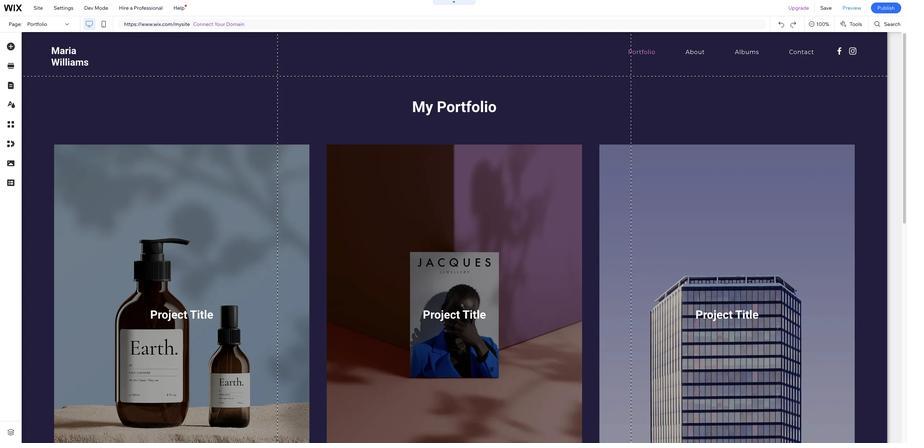 Task type: vqa. For each thing, say whether or not it's contained in the screenshot.
Connect at top left
yes



Task type: locate. For each thing, give the bounding box(es) containing it.
preview button
[[838, 0, 867, 16]]

100%
[[817, 21, 830, 27]]

https://www.wix.com/mysite connect your domain
[[124, 21, 245, 27]]

tools
[[850, 21, 863, 27]]

mode
[[95, 5, 108, 11]]

connect
[[193, 21, 213, 27]]

site
[[34, 5, 43, 11]]

help
[[174, 5, 185, 11]]

portfolio
[[27, 21, 47, 27]]

save
[[821, 5, 833, 11]]

publish
[[878, 5, 896, 11]]

hire a professional
[[119, 5, 163, 11]]

professional
[[134, 5, 163, 11]]



Task type: describe. For each thing, give the bounding box(es) containing it.
your
[[215, 21, 225, 27]]

domain
[[226, 21, 245, 27]]

search button
[[870, 16, 908, 32]]

dev
[[84, 5, 93, 11]]

publish button
[[872, 3, 902, 13]]

100% button
[[805, 16, 835, 32]]

search
[[885, 21, 901, 27]]

hire
[[119, 5, 129, 11]]

save button
[[816, 0, 838, 16]]

https://www.wix.com/mysite
[[124, 21, 190, 27]]

preview
[[843, 5, 862, 11]]

a
[[130, 5, 133, 11]]

dev mode
[[84, 5, 108, 11]]

tools button
[[835, 16, 869, 32]]

settings
[[54, 5, 73, 11]]

upgrade
[[789, 5, 810, 11]]



